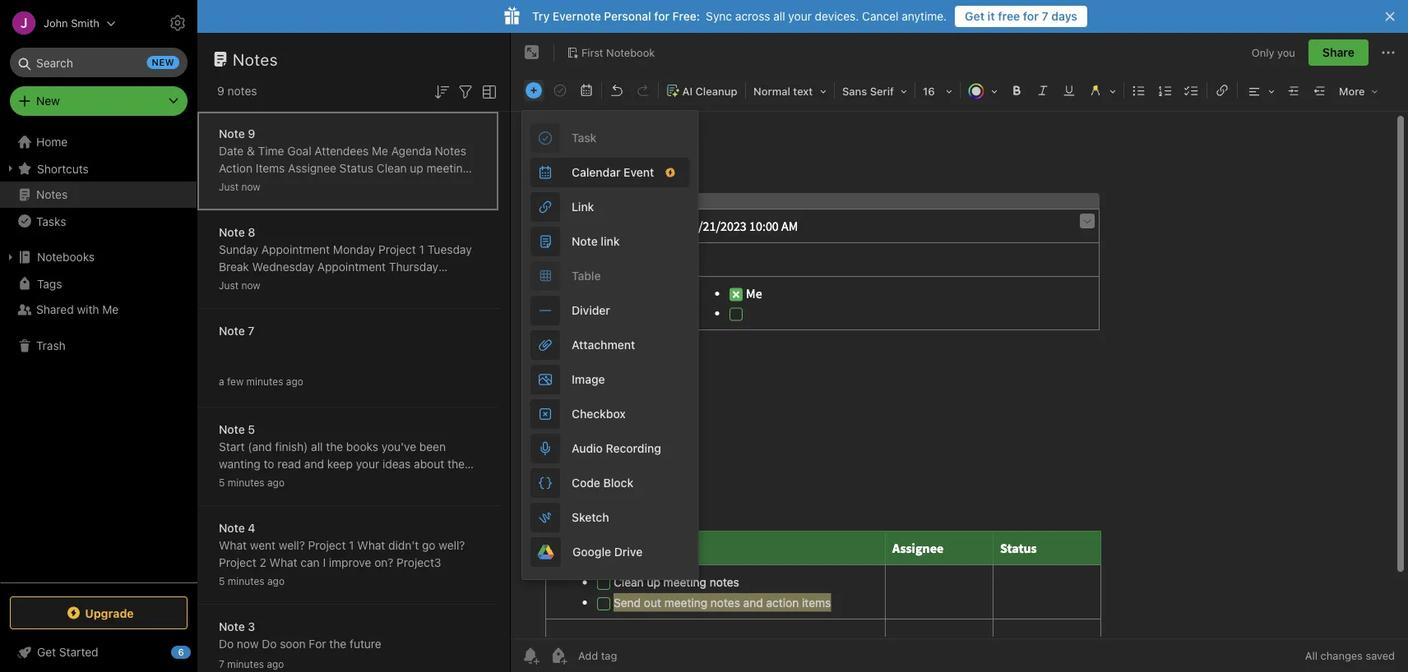 Task type: describe. For each thing, give the bounding box(es) containing it.
note 9
[[219, 127, 255, 141]]

ideas
[[383, 458, 411, 471]]

ai cleanup
[[682, 85, 738, 97]]

image
[[572, 373, 605, 387]]

code
[[572, 477, 600, 490]]

0 vertical spatial your
[[788, 9, 812, 23]]

link
[[601, 235, 620, 248]]

tags button
[[0, 271, 197, 297]]

just now for sunday appointment monday project 1 tuesday break wednesday appointment thursday project 2 friday task 3 saturday break
[[219, 280, 260, 292]]

keep
[[327, 458, 353, 471]]

read
[[277, 458, 301, 471]]

get it free for 7 days
[[965, 9, 1078, 23]]

clean
[[377, 162, 407, 175]]

1 vertical spatial the
[[329, 638, 347, 652]]

only
[[1252, 46, 1275, 59]]

google drive link
[[522, 536, 698, 570]]

tree containing home
[[0, 129, 197, 582]]

code block link
[[522, 466, 698, 501]]

add a reminder image
[[521, 647, 540, 666]]

1 horizontal spatial 9
[[248, 127, 255, 141]]

days
[[1052, 9, 1078, 23]]

notebooks
[[37, 251, 95, 264]]

thursday
[[389, 260, 439, 274]]

0 vertical spatial break
[[219, 260, 249, 274]]

View options field
[[476, 81, 499, 102]]

date
[[219, 144, 244, 158]]

Font size field
[[917, 79, 958, 103]]

2 do from the left
[[262, 638, 277, 652]]

changes
[[1321, 650, 1363, 663]]

goal
[[287, 144, 311, 158]]

minutes right few
[[246, 376, 283, 388]]

0 horizontal spatial me
[[102, 303, 119, 317]]

0 vertical spatial all
[[774, 9, 785, 23]]

trash link
[[0, 333, 197, 360]]

new search field
[[21, 48, 179, 77]]

task inside sunday appointment monday project 1 tuesday break wednesday appointment thursday project 2 friday task 3 saturday break
[[305, 278, 329, 291]]

new button
[[10, 86, 188, 116]]

sketch link
[[522, 501, 698, 536]]

0 vertical spatial a
[[219, 376, 224, 388]]

outdent image
[[1309, 79, 1332, 102]]

table
[[572, 269, 601, 283]]

get for get it free for 7 days
[[965, 9, 985, 23]]

attachment link
[[522, 328, 698, 363]]

smith
[[71, 17, 100, 29]]

wednesday
[[252, 260, 314, 274]]

sunday appointment monday project 1 tuesday break wednesday appointment thursday project 2 friday task 3 saturday break
[[219, 243, 472, 291]]

date & time goal attendees me agenda notes action items assignee status clean up meeting notes send out meeting notes and action items
[[219, 144, 470, 193]]

shortcuts button
[[0, 155, 197, 182]]

devices.
[[815, 9, 859, 23]]

1 for tuesday
[[419, 243, 424, 257]]

notes up note 9
[[228, 84, 257, 98]]

get for get started
[[37, 646, 56, 660]]

start
[[219, 441, 245, 454]]

home
[[36, 135, 68, 149]]

minutes for 4
[[228, 576, 265, 588]]

add tag image
[[549, 647, 568, 666]]

the inside start (and finish) all the books you've been wanting to read and keep your ideas about them all in one place. tip: if you're reading a physical book, take pictu...
[[326, 441, 343, 454]]

5 for note 5
[[219, 478, 225, 489]]

improve
[[329, 557, 371, 570]]

cleanup
[[696, 85, 738, 97]]

for for 7
[[1023, 9, 1039, 23]]

future
[[350, 638, 382, 652]]

expand notebooks image
[[4, 251, 17, 264]]

note for note link
[[572, 235, 598, 248]]

go
[[422, 539, 436, 553]]

more
[[1339, 85, 1365, 97]]

now for project
[[241, 280, 260, 292]]

More field
[[1334, 79, 1384, 103]]

first notebook button
[[561, 41, 661, 64]]

3 inside sunday appointment monday project 1 tuesday break wednesday appointment thursday project 2 friday task 3 saturday break
[[333, 278, 340, 291]]

block
[[603, 477, 634, 490]]

0 horizontal spatial 7
[[219, 659, 224, 671]]

note 3
[[219, 621, 255, 634]]

only you
[[1252, 46, 1296, 59]]

wanting
[[219, 458, 261, 471]]

text
[[793, 85, 813, 97]]

project down the sunday
[[219, 278, 256, 291]]

1 horizontal spatial what
[[270, 557, 297, 570]]

drive
[[614, 546, 643, 559]]

tuesday
[[428, 243, 472, 257]]

expand note image
[[522, 43, 542, 63]]

project up the i
[[308, 539, 346, 553]]

sans serif
[[842, 85, 894, 97]]

insert link image
[[1211, 79, 1234, 102]]

Add filters field
[[456, 81, 476, 102]]

just now for date & time goal attendees me agenda notes action items assignee status clean up meeting notes send out meeting notes and action items
[[219, 181, 260, 193]]

ai
[[682, 85, 693, 97]]

6
[[178, 648, 184, 659]]

new
[[36, 94, 60, 108]]

Account field
[[0, 7, 116, 39]]

get started
[[37, 646, 98, 660]]

all changes saved
[[1305, 650, 1395, 663]]

1 vertical spatial appointment
[[317, 260, 386, 274]]

in
[[234, 475, 243, 489]]

and inside start (and finish) all the books you've been wanting to read and keep your ideas about them all in one place. tip: if you're reading a physical book, take pictu...
[[304, 458, 324, 471]]

notes down action
[[219, 179, 248, 193]]

0 vertical spatial notes
[[233, 49, 278, 69]]

ago right few
[[286, 376, 303, 388]]

2 vertical spatial now
[[237, 638, 259, 652]]

free
[[998, 9, 1020, 23]]

start (and finish) all the books you've been wanting to read and keep your ideas about them all in one place. tip: if you're reading a physical book, take pictu...
[[219, 441, 475, 506]]

bold image
[[1005, 79, 1028, 102]]

note for note 3
[[219, 621, 245, 634]]

1 vertical spatial 7
[[248, 325, 255, 338]]

reading
[[374, 475, 413, 489]]

cancel
[[862, 9, 899, 23]]

for for free:
[[654, 9, 670, 23]]

minutes for 3
[[227, 659, 264, 671]]

items
[[256, 162, 285, 175]]

2 horizontal spatial what
[[357, 539, 385, 553]]

you've
[[382, 441, 416, 454]]

numbered list image
[[1154, 79, 1177, 102]]

Sort options field
[[432, 81, 452, 102]]

Font color field
[[963, 79, 1004, 103]]

me inside date & time goal attendees me agenda notes action items assignee status clean up meeting notes send out meeting notes and action items
[[372, 144, 388, 158]]

sans
[[842, 85, 867, 97]]

free:
[[673, 9, 700, 23]]

soon
[[280, 638, 306, 652]]

monday
[[333, 243, 375, 257]]

can
[[301, 557, 320, 570]]

project3
[[397, 557, 441, 570]]

shortcuts
[[37, 162, 89, 175]]

items
[[440, 179, 469, 193]]

0 horizontal spatial meeting
[[302, 179, 345, 193]]

1 vertical spatial break
[[393, 278, 424, 291]]

underline image
[[1058, 79, 1081, 102]]

&
[[247, 144, 255, 158]]

send
[[252, 179, 279, 193]]

saturday
[[343, 278, 390, 291]]

Heading level field
[[748, 79, 833, 103]]

checkbox link
[[522, 397, 698, 432]]

4
[[248, 522, 255, 536]]

tasks
[[36, 215, 66, 228]]

16
[[923, 85, 935, 97]]

audio recording link
[[522, 432, 698, 466]]



Task type: vqa. For each thing, say whether or not it's contained in the screenshot.
Sunday
yes



Task type: locate. For each thing, give the bounding box(es) containing it.
and up tip:
[[304, 458, 324, 471]]

just for sunday appointment monday project 1 tuesday break wednesday appointment thursday project 2 friday task 3 saturday break
[[219, 280, 239, 292]]

do left soon
[[262, 638, 277, 652]]

your down books
[[356, 458, 379, 471]]

me
[[372, 144, 388, 158], [102, 303, 119, 317]]

1 horizontal spatial all
[[311, 441, 323, 454]]

0 vertical spatial the
[[326, 441, 343, 454]]

5 minutes ago for to
[[219, 478, 285, 489]]

1 horizontal spatial well?
[[439, 539, 465, 553]]

0 horizontal spatial well?
[[279, 539, 305, 553]]

on?
[[374, 557, 394, 570]]

meeting
[[427, 162, 470, 175], [302, 179, 345, 193]]

more actions image
[[1379, 43, 1399, 63]]

5 minutes ago down went
[[219, 576, 285, 588]]

all left in on the left bottom
[[219, 475, 231, 489]]

1 horizontal spatial task
[[572, 131, 597, 145]]

2 left friday
[[260, 278, 266, 291]]

note 8
[[219, 226, 255, 239]]

out
[[282, 179, 299, 193]]

ago down went
[[267, 576, 285, 588]]

meeting up items
[[427, 162, 470, 175]]

1 horizontal spatial notes
[[233, 49, 278, 69]]

just now down action
[[219, 181, 260, 193]]

1 vertical spatial 5
[[219, 478, 225, 489]]

0 horizontal spatial task
[[305, 278, 329, 291]]

get it free for 7 days button
[[955, 6, 1088, 27]]

your
[[788, 9, 812, 23], [356, 458, 379, 471]]

5 for note 4
[[219, 576, 225, 588]]

0 horizontal spatial get
[[37, 646, 56, 660]]

note window element
[[511, 33, 1408, 673]]

click to collapse image
[[191, 643, 204, 662]]

now left friday
[[241, 280, 260, 292]]

google
[[573, 546, 611, 559]]

1 vertical spatial 9
[[248, 127, 255, 141]]

minutes down went
[[228, 576, 265, 588]]

notes link
[[0, 182, 197, 208]]

2 just from the top
[[219, 280, 239, 292]]

1 vertical spatial now
[[241, 280, 260, 292]]

for
[[309, 638, 326, 652]]

1 horizontal spatial get
[[965, 9, 985, 23]]

settings image
[[168, 13, 188, 33]]

a
[[219, 376, 224, 388], [417, 475, 423, 489]]

italic image
[[1032, 79, 1055, 102]]

0 vertical spatial just
[[219, 181, 239, 193]]

5 left in on the left bottom
[[219, 478, 225, 489]]

for left free:
[[654, 9, 670, 23]]

ago for note 4
[[267, 576, 285, 588]]

friday
[[270, 278, 302, 291]]

first notebook
[[582, 46, 655, 58]]

More actions field
[[1379, 39, 1399, 66]]

1 for from the left
[[654, 9, 670, 23]]

ai cleanup button
[[661, 79, 744, 103]]

1 horizontal spatial meeting
[[427, 162, 470, 175]]

7 up a few minutes ago in the left of the page
[[248, 325, 255, 338]]

audio recording
[[572, 442, 661, 456]]

undo image
[[605, 79, 629, 102]]

ago
[[286, 376, 303, 388], [267, 478, 285, 489], [267, 576, 285, 588], [267, 659, 284, 671]]

2 vertical spatial 5
[[219, 576, 225, 588]]

john smith
[[44, 17, 100, 29]]

just down the sunday
[[219, 280, 239, 292]]

2 for from the left
[[1023, 9, 1039, 23]]

0 vertical spatial meeting
[[427, 162, 470, 175]]

5 minutes ago for project
[[219, 576, 285, 588]]

1 horizontal spatial 1
[[419, 243, 424, 257]]

status
[[340, 162, 374, 175]]

note up few
[[219, 325, 245, 338]]

just down action
[[219, 181, 239, 193]]

1 horizontal spatial do
[[262, 638, 277, 652]]

0 vertical spatial appointment
[[261, 243, 330, 257]]

1 up the improve
[[349, 539, 354, 553]]

normal text
[[754, 85, 813, 97]]

books
[[346, 441, 378, 454]]

what
[[219, 539, 247, 553], [357, 539, 385, 553], [270, 557, 297, 570]]

5 up note 3
[[219, 576, 225, 588]]

1 vertical spatial task
[[305, 278, 329, 291]]

tip:
[[304, 475, 324, 489]]

now down note 3
[[237, 638, 259, 652]]

about
[[414, 458, 444, 471]]

link link
[[522, 190, 698, 225]]

saved
[[1366, 650, 1395, 663]]

ago down soon
[[267, 659, 284, 671]]

Add tag field
[[577, 649, 700, 663]]

calendar event image
[[575, 79, 598, 102]]

task right friday
[[305, 278, 329, 291]]

take
[[252, 492, 274, 506]]

Help and Learning task checklist field
[[0, 640, 197, 666]]

project up thursday
[[378, 243, 416, 257]]

0 vertical spatial 1
[[419, 243, 424, 257]]

note up 7 minutes ago
[[219, 621, 245, 634]]

well? right go
[[439, 539, 465, 553]]

0 horizontal spatial do
[[219, 638, 234, 652]]

notes down status
[[349, 179, 378, 193]]

book,
[[219, 492, 249, 506]]

9 up &
[[248, 127, 255, 141]]

just for date & time goal attendees me agenda notes action items assignee status clean up meeting notes send out meeting notes and action items
[[219, 181, 239, 193]]

few
[[227, 376, 244, 388]]

all right finish)
[[311, 441, 323, 454]]

7 left days
[[1042, 9, 1049, 23]]

1 do from the left
[[219, 638, 234, 652]]

notebooks link
[[0, 244, 197, 271]]

1 vertical spatial 3
[[248, 621, 255, 634]]

for right free on the right top of page
[[1023, 9, 1039, 23]]

evernote
[[553, 9, 601, 23]]

1
[[419, 243, 424, 257], [349, 539, 354, 553]]

appointment down monday
[[317, 260, 386, 274]]

note up date
[[219, 127, 245, 141]]

notes inside date & time goal attendees me agenda notes action items assignee status clean up meeting notes send out meeting notes and action items
[[435, 144, 466, 158]]

2 inside what went well? project 1 what didn't go well? project 2 what can i improve on? project3
[[260, 557, 266, 570]]

0 vertical spatial 5 minutes ago
[[219, 478, 285, 489]]

1 horizontal spatial for
[[1023, 9, 1039, 23]]

1 vertical spatial get
[[37, 646, 56, 660]]

2 just now from the top
[[219, 280, 260, 292]]

for inside get it free for 7 days button
[[1023, 9, 1039, 23]]

task up calendar
[[572, 131, 597, 145]]

0 vertical spatial now
[[241, 181, 260, 193]]

9 notes
[[217, 84, 257, 98]]

a inside start (and finish) all the books you've been wanting to read and keep your ideas about them all in one place. tip: if you're reading a physical book, take pictu...
[[417, 475, 423, 489]]

time
[[258, 144, 284, 158]]

Note Editor text field
[[511, 112, 1408, 639]]

5 minutes ago up take
[[219, 478, 285, 489]]

0 horizontal spatial break
[[219, 260, 249, 274]]

Search text field
[[21, 48, 176, 77]]

2 2 from the top
[[260, 557, 266, 570]]

get inside the help and learning task checklist field
[[37, 646, 56, 660]]

ago for note 3
[[267, 659, 284, 671]]

0 vertical spatial 7
[[1042, 9, 1049, 23]]

0 horizontal spatial a
[[219, 376, 224, 388]]

notebook
[[606, 46, 655, 58]]

0 vertical spatial get
[[965, 9, 985, 23]]

1 vertical spatial meeting
[[302, 179, 345, 193]]

note for note 8
[[219, 226, 245, 239]]

a left few
[[219, 376, 224, 388]]

break down thursday
[[393, 278, 424, 291]]

get left started
[[37, 646, 56, 660]]

note left 4
[[219, 522, 245, 536]]

just now down the sunday
[[219, 280, 260, 292]]

Highlight field
[[1083, 79, 1122, 103]]

meeting down assignee
[[302, 179, 345, 193]]

2
[[260, 278, 266, 291], [260, 557, 266, 570]]

well? up can
[[279, 539, 305, 553]]

try evernote personal for free: sync across all your devices. cancel anytime.
[[532, 9, 947, 23]]

1 horizontal spatial 3
[[333, 278, 340, 291]]

divider link
[[522, 294, 698, 328]]

shared
[[36, 303, 74, 317]]

1 vertical spatial notes
[[435, 144, 466, 158]]

1 vertical spatial me
[[102, 303, 119, 317]]

1 just now from the top
[[219, 181, 260, 193]]

9 up note 9
[[217, 84, 224, 98]]

1 2 from the top
[[260, 278, 266, 291]]

personal
[[604, 9, 651, 23]]

note for note 9
[[219, 127, 245, 141]]

0 vertical spatial and
[[381, 179, 401, 193]]

google drive
[[573, 546, 643, 559]]

note link link
[[522, 225, 698, 259]]

7 minutes ago
[[219, 659, 284, 671]]

1 inside sunday appointment monday project 1 tuesday break wednesday appointment thursday project 2 friday task 3 saturday break
[[419, 243, 424, 257]]

note up the sunday
[[219, 226, 245, 239]]

trash
[[36, 339, 66, 353]]

0 horizontal spatial what
[[219, 539, 247, 553]]

appointment up the wednesday
[[261, 243, 330, 257]]

1 vertical spatial 1
[[349, 539, 354, 553]]

action
[[404, 179, 437, 193]]

note for note 5
[[219, 423, 245, 437]]

0 vertical spatial me
[[372, 144, 388, 158]]

note left link
[[572, 235, 598, 248]]

3 left saturday
[[333, 278, 340, 291]]

ago down the to
[[267, 478, 285, 489]]

1 vertical spatial just
[[219, 280, 239, 292]]

bulleted list image
[[1128, 79, 1151, 102]]

now for assignee
[[241, 181, 260, 193]]

image link
[[522, 363, 698, 397]]

2 horizontal spatial all
[[774, 9, 785, 23]]

task inside task link
[[572, 131, 597, 145]]

project
[[378, 243, 416, 257], [219, 278, 256, 291], [308, 539, 346, 553], [219, 557, 256, 570]]

1 vertical spatial all
[[311, 441, 323, 454]]

7 right "click to collapse" icon
[[219, 659, 224, 671]]

0 horizontal spatial and
[[304, 458, 324, 471]]

notes up items
[[435, 144, 466, 158]]

1 horizontal spatial break
[[393, 278, 424, 291]]

serif
[[870, 85, 894, 97]]

1 vertical spatial 5 minutes ago
[[219, 576, 285, 588]]

1 just from the top
[[219, 181, 239, 193]]

shared with me
[[36, 303, 119, 317]]

get left "it"
[[965, 9, 985, 23]]

break down the sunday
[[219, 260, 249, 274]]

0 vertical spatial 9
[[217, 84, 224, 98]]

0 horizontal spatial your
[[356, 458, 379, 471]]

project down went
[[219, 557, 256, 570]]

5 minutes ago
[[219, 478, 285, 489], [219, 576, 285, 588]]

your left devices.
[[788, 9, 812, 23]]

9
[[217, 84, 224, 98], [248, 127, 255, 141]]

checklist image
[[1181, 79, 1204, 102]]

a down about
[[417, 475, 423, 489]]

link
[[572, 200, 594, 214]]

what left can
[[270, 557, 297, 570]]

0 horizontal spatial 9
[[217, 84, 224, 98]]

2 horizontal spatial 7
[[1042, 9, 1049, 23]]

notes up tasks
[[36, 188, 68, 202]]

what up on?
[[357, 539, 385, 553]]

note for note 7
[[219, 325, 245, 338]]

1 horizontal spatial 7
[[248, 325, 255, 338]]

get inside button
[[965, 9, 985, 23]]

divider
[[572, 304, 610, 318]]

dropdown list menu
[[522, 121, 698, 570]]

a few minutes ago
[[219, 376, 303, 388]]

note 5
[[219, 423, 255, 437]]

0 vertical spatial 3
[[333, 278, 340, 291]]

indent image
[[1283, 79, 1306, 102]]

and
[[381, 179, 401, 193], [304, 458, 324, 471]]

if
[[327, 475, 334, 489]]

note for note 4
[[219, 522, 245, 536]]

pictu...
[[277, 492, 314, 506]]

0 horizontal spatial notes
[[36, 188, 68, 202]]

2 horizontal spatial notes
[[435, 144, 466, 158]]

ago for note 5
[[267, 478, 285, 489]]

1 up thursday
[[419, 243, 424, 257]]

0 vertical spatial task
[[572, 131, 597, 145]]

0 vertical spatial just now
[[219, 181, 260, 193]]

2 vertical spatial all
[[219, 475, 231, 489]]

now down action
[[241, 181, 260, 193]]

first
[[582, 46, 603, 58]]

1 well? from the left
[[279, 539, 305, 553]]

all right across at the top right of page
[[774, 9, 785, 23]]

0 horizontal spatial for
[[654, 9, 670, 23]]

new
[[152, 57, 174, 68]]

get
[[965, 9, 985, 23], [37, 646, 56, 660]]

7 inside get it free for 7 days button
[[1042, 9, 1049, 23]]

calendar event
[[572, 166, 654, 179]]

finish)
[[275, 441, 308, 454]]

minutes for 5
[[228, 478, 265, 489]]

8
[[248, 226, 255, 239]]

1 vertical spatial 2
[[260, 557, 266, 570]]

Insert field
[[522, 79, 546, 102]]

add filters image
[[456, 82, 476, 102]]

1 horizontal spatial a
[[417, 475, 423, 489]]

2 down went
[[260, 557, 266, 570]]

home link
[[0, 129, 197, 155]]

1 horizontal spatial and
[[381, 179, 401, 193]]

and down clean
[[381, 179, 401, 193]]

checkbox
[[572, 408, 626, 421]]

table link
[[522, 259, 698, 294]]

your inside start (and finish) all the books you've been wanting to read and keep your ideas about them all in one place. tip: if you're reading a physical book, take pictu...
[[356, 458, 379, 471]]

0 vertical spatial 2
[[260, 278, 266, 291]]

2 5 minutes ago from the top
[[219, 576, 285, 588]]

0 vertical spatial 5
[[248, 423, 255, 437]]

shared with me link
[[0, 297, 197, 323]]

notes up 9 notes
[[233, 49, 278, 69]]

what down note 4 on the left bottom
[[219, 539, 247, 553]]

0 horizontal spatial 1
[[349, 539, 354, 553]]

been
[[419, 441, 446, 454]]

me up clean
[[372, 144, 388, 158]]

Alignment field
[[1240, 79, 1281, 103]]

1 vertical spatial and
[[304, 458, 324, 471]]

try
[[532, 9, 550, 23]]

calendar
[[572, 166, 621, 179]]

do
[[219, 638, 234, 652], [262, 638, 277, 652]]

the up keep
[[326, 441, 343, 454]]

1 5 minutes ago from the top
[[219, 478, 285, 489]]

and inside date & time goal attendees me agenda notes action items assignee status clean up meeting notes send out meeting notes and action items
[[381, 179, 401, 193]]

1 for what
[[349, 539, 354, 553]]

all
[[774, 9, 785, 23], [311, 441, 323, 454], [219, 475, 231, 489]]

note up start
[[219, 423, 245, 437]]

upgrade button
[[10, 597, 188, 630]]

tree
[[0, 129, 197, 582]]

place.
[[269, 475, 301, 489]]

1 vertical spatial your
[[356, 458, 379, 471]]

Font family field
[[837, 79, 913, 103]]

2 vertical spatial 7
[[219, 659, 224, 671]]

minutes down wanting
[[228, 478, 265, 489]]

me right with at the top of the page
[[102, 303, 119, 317]]

do down note 3
[[219, 638, 234, 652]]

0 horizontal spatial 3
[[248, 621, 255, 634]]

the right for
[[329, 638, 347, 652]]

notes
[[233, 49, 278, 69], [435, 144, 466, 158], [36, 188, 68, 202]]

upgrade
[[85, 607, 134, 620]]

2 inside sunday appointment monday project 1 tuesday break wednesday appointment thursday project 2 friday task 3 saturday break
[[260, 278, 266, 291]]

5 up (and
[[248, 423, 255, 437]]

3 up 7 minutes ago
[[248, 621, 255, 634]]

1 vertical spatial just now
[[219, 280, 260, 292]]

note inside note link link
[[572, 235, 598, 248]]

minutes down note 3
[[227, 659, 264, 671]]

2 vertical spatial notes
[[36, 188, 68, 202]]

1 vertical spatial a
[[417, 475, 423, 489]]

2 well? from the left
[[439, 539, 465, 553]]

1 inside what went well? project 1 what didn't go well? project 2 what can i improve on? project3
[[349, 539, 354, 553]]

1 horizontal spatial your
[[788, 9, 812, 23]]

sketch
[[572, 511, 609, 525]]

1 horizontal spatial me
[[372, 144, 388, 158]]

0 horizontal spatial all
[[219, 475, 231, 489]]

notes inside "link"
[[36, 188, 68, 202]]



